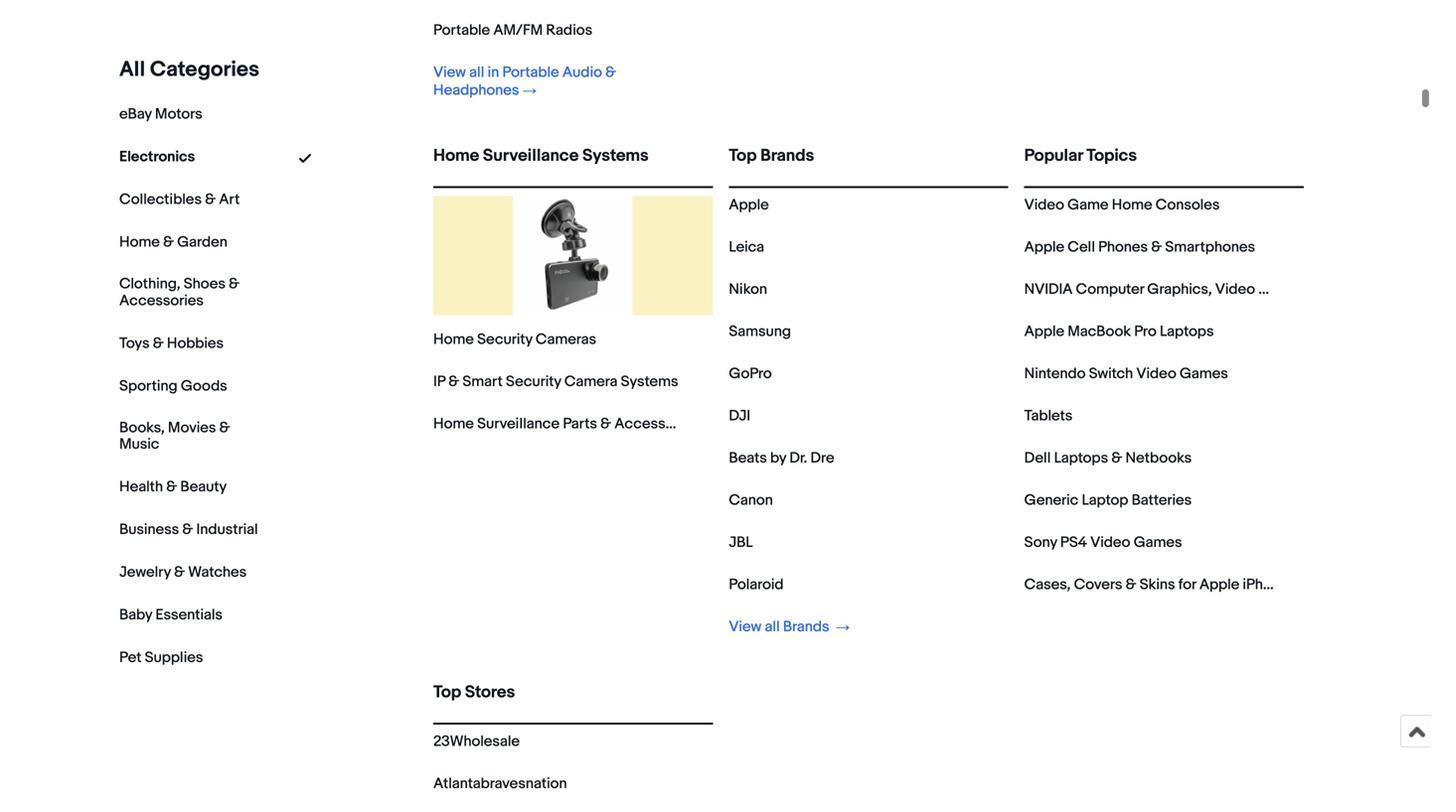 Task type: vqa. For each thing, say whether or not it's contained in the screenshot.
of
no



Task type: locate. For each thing, give the bounding box(es) containing it.
brands up apple link in the top of the page
[[760, 146, 814, 166]]

1 vertical spatial systems
[[621, 373, 678, 391]]

& left netbooks
[[1111, 450, 1122, 468]]

ip
[[433, 373, 445, 391]]

home security cameras link
[[433, 331, 596, 349]]

baby essentials
[[119, 607, 223, 625]]

home & garden
[[119, 234, 227, 251]]

0 vertical spatial portable
[[433, 21, 490, 39]]

brands down polaroid
[[783, 619, 829, 637]]

dell laptops & netbooks link
[[1024, 450, 1192, 468]]

nikon
[[729, 281, 767, 299]]

business & industrial link
[[119, 521, 258, 539]]

accessories right parts
[[614, 415, 699, 433]]

systems
[[582, 146, 649, 166], [621, 373, 678, 391]]

iphone
[[1243, 576, 1288, 594]]

0 horizontal spatial all
[[469, 64, 484, 81]]

& right shoes
[[229, 275, 240, 293]]

home up clothing,
[[119, 234, 160, 251]]

home down ip
[[433, 415, 474, 433]]

1 horizontal spatial portable
[[502, 64, 559, 81]]

portable am/fm radios
[[433, 21, 592, 39]]

clothing, shoes & accessories
[[119, 275, 240, 310]]

sony ps4 video games link
[[1024, 534, 1182, 552]]

23wholesale link
[[433, 733, 520, 751]]

apple left cell at top right
[[1024, 239, 1064, 256]]

& right audio
[[605, 64, 616, 81]]

home surveillance systems image
[[513, 196, 633, 316]]

surveillance
[[483, 146, 579, 166], [477, 415, 560, 433]]

surveillance for systems
[[483, 146, 579, 166]]

pro down nvidia computer graphics, video cards link
[[1134, 323, 1156, 341]]

laptops right dell
[[1054, 450, 1108, 468]]

games for nintendo switch video games
[[1180, 365, 1228, 383]]

atlantabravesnation link
[[433, 776, 567, 794]]

0 vertical spatial brands
[[760, 146, 814, 166]]

view for view all in portable audio & headphones
[[433, 64, 466, 81]]

1 horizontal spatial laptops
[[1160, 323, 1214, 341]]

nvidia
[[1024, 281, 1073, 299]]

video left game
[[1024, 196, 1064, 214]]

dr.
[[789, 450, 807, 468]]

games up skins
[[1134, 534, 1182, 552]]

by
[[770, 450, 786, 468]]

games
[[1180, 365, 1228, 383], [1134, 534, 1182, 552]]

1 horizontal spatial top
[[729, 146, 757, 166]]

sporting goods link
[[119, 377, 227, 395]]

health
[[119, 479, 163, 496]]

1 horizontal spatial view
[[729, 619, 761, 637]]

1 vertical spatial all
[[765, 619, 780, 637]]

pro
[[1134, 323, 1156, 341], [1304, 576, 1327, 594]]

1 vertical spatial accessories
[[614, 415, 699, 433]]

polaroid
[[729, 576, 784, 594]]

dre
[[810, 450, 834, 468]]

apple down the nvidia
[[1024, 323, 1064, 341]]

collectibles & art link
[[119, 191, 240, 209]]

view down polaroid link
[[729, 619, 761, 637]]

0 vertical spatial security
[[477, 331, 532, 349]]

popular
[[1024, 146, 1083, 166]]

all left in
[[469, 64, 484, 81]]

health & beauty link
[[119, 479, 227, 496]]

motors
[[155, 105, 202, 123]]

apple for apple link in the top of the page
[[729, 196, 769, 214]]

samsung link
[[729, 323, 791, 341]]

sony
[[1024, 534, 1057, 552]]

0 vertical spatial all
[[469, 64, 484, 81]]

0 vertical spatial systems
[[582, 146, 649, 166]]

netbooks
[[1125, 450, 1192, 468]]

home for home surveillance parts & accessories
[[433, 415, 474, 433]]

surveillance inside the home surveillance systems link
[[483, 146, 579, 166]]

portable up in
[[433, 21, 490, 39]]

surveillance down smart
[[477, 415, 560, 433]]

1 horizontal spatial all
[[765, 619, 780, 637]]

all down polaroid link
[[765, 619, 780, 637]]

view
[[433, 64, 466, 81], [729, 619, 761, 637]]

brands
[[760, 146, 814, 166], [783, 619, 829, 637]]

accessories inside clothing, shoes & accessories
[[119, 292, 204, 310]]

0 vertical spatial games
[[1180, 365, 1228, 383]]

stores
[[465, 683, 515, 704]]

1 vertical spatial top
[[433, 683, 461, 704]]

1 vertical spatial games
[[1134, 534, 1182, 552]]

dji link
[[729, 407, 750, 425]]

top left the stores
[[433, 683, 461, 704]]

& right health
[[166, 479, 177, 496]]

pet
[[119, 650, 141, 667]]

categories
[[150, 57, 259, 82]]

home up ip
[[433, 331, 474, 349]]

top for top stores
[[433, 683, 461, 704]]

0 horizontal spatial top
[[433, 683, 461, 704]]

surveillance down "view all in portable audio & headphones"
[[483, 146, 579, 166]]

dell
[[1024, 450, 1051, 468]]

cameras
[[536, 331, 596, 349]]

pro right 11
[[1304, 576, 1327, 594]]

1 vertical spatial portable
[[502, 64, 559, 81]]

industrial
[[196, 521, 258, 539]]

portable inside "view all in portable audio & headphones"
[[502, 64, 559, 81]]

& right the toys
[[153, 335, 164, 353]]

dell laptops & netbooks
[[1024, 450, 1192, 468]]

0 horizontal spatial pro
[[1134, 323, 1156, 341]]

polaroid link
[[729, 576, 784, 594]]

covers
[[1074, 576, 1122, 594]]

home down headphones
[[433, 146, 479, 166]]

& right movies
[[219, 419, 230, 437]]

games for sony ps4 video games
[[1134, 534, 1182, 552]]

headphones
[[433, 81, 519, 99]]

11
[[1291, 576, 1301, 594]]

& right jewelry
[[174, 564, 185, 582]]

top up apple link in the top of the page
[[729, 146, 757, 166]]

all inside "view all in portable audio & headphones"
[[469, 64, 484, 81]]

laptops down graphics, at the right of the page
[[1160, 323, 1214, 341]]

apple right for
[[1199, 576, 1239, 594]]

0 vertical spatial top
[[729, 146, 757, 166]]

systems down audio
[[582, 146, 649, 166]]

electronics link
[[119, 148, 195, 166]]

toys
[[119, 335, 150, 353]]

apple
[[729, 196, 769, 214], [1024, 239, 1064, 256], [1024, 323, 1064, 341], [1199, 576, 1239, 594]]

portable right in
[[502, 64, 559, 81]]

home surveillance parts & accessories link
[[433, 415, 699, 433]]

0 vertical spatial surveillance
[[483, 146, 579, 166]]

art
[[219, 191, 240, 209]]

1 vertical spatial brands
[[783, 619, 829, 637]]

pet supplies link
[[119, 650, 203, 667]]

essentials
[[155, 607, 223, 625]]

apple up leica
[[729, 196, 769, 214]]

0 vertical spatial accessories
[[119, 292, 204, 310]]

leica
[[729, 239, 764, 256]]

view inside "view all in portable audio & headphones"
[[433, 64, 466, 81]]

security
[[477, 331, 532, 349], [506, 373, 561, 391]]

& right phones
[[1151, 239, 1162, 256]]

game
[[1068, 196, 1109, 214]]

systems right camera
[[621, 373, 678, 391]]

0 horizontal spatial view
[[433, 64, 466, 81]]

baby
[[119, 607, 152, 625]]

1 vertical spatial view
[[729, 619, 761, 637]]

accessories
[[119, 292, 204, 310], [614, 415, 699, 433]]

for
[[1178, 576, 1196, 594]]

video right switch
[[1136, 365, 1176, 383]]

home surveillance systems link
[[433, 146, 713, 182]]

view left in
[[433, 64, 466, 81]]

video right ps4
[[1090, 534, 1130, 552]]

apple cell phones & smartphones link
[[1024, 239, 1255, 256]]

& inside "view all in portable audio & headphones"
[[605, 64, 616, 81]]

apple for apple macbook pro laptops
[[1024, 323, 1064, 341]]

1 vertical spatial surveillance
[[477, 415, 560, 433]]

nvidia computer graphics, video cards
[[1024, 281, 1299, 299]]

movies
[[168, 419, 216, 437]]

accessories up toys & hobbies
[[119, 292, 204, 310]]

1 horizontal spatial pro
[[1304, 576, 1327, 594]]

ip & smart security camera systems
[[433, 373, 678, 391]]

0 horizontal spatial laptops
[[1054, 450, 1108, 468]]

generic laptop batteries link
[[1024, 492, 1192, 510]]

& left the art
[[205, 191, 216, 209]]

0 vertical spatial laptops
[[1160, 323, 1214, 341]]

security down home security cameras
[[506, 373, 561, 391]]

beauty
[[180, 479, 227, 496]]

0 horizontal spatial accessories
[[119, 292, 204, 310]]

0 vertical spatial pro
[[1134, 323, 1156, 341]]

security up smart
[[477, 331, 532, 349]]

& inside clothing, shoes & accessories
[[229, 275, 240, 293]]

collectibles
[[119, 191, 202, 209]]

& inside books, movies & music
[[219, 419, 230, 437]]

games down graphics, at the right of the page
[[1180, 365, 1228, 383]]

0 vertical spatial view
[[433, 64, 466, 81]]



Task type: describe. For each thing, give the bounding box(es) containing it.
video left "cards"
[[1215, 281, 1255, 299]]

sporting goods
[[119, 377, 227, 395]]

switch
[[1089, 365, 1133, 383]]

books, movies & music
[[119, 419, 230, 454]]

home surveillance parts & accessories
[[433, 415, 699, 433]]

& left skins
[[1126, 576, 1136, 594]]

popular topics
[[1024, 146, 1137, 166]]

cases, covers & skins for apple iphone 11 pro max link
[[1024, 576, 1358, 594]]

ebay motors
[[119, 105, 202, 123]]

clothing, shoes & accessories link
[[119, 275, 258, 310]]

home & garden link
[[119, 234, 227, 251]]

top for top brands
[[729, 146, 757, 166]]

parts
[[563, 415, 597, 433]]

all categories
[[119, 57, 259, 82]]

pet supplies
[[119, 650, 203, 667]]

hobbies
[[167, 335, 224, 353]]

1 vertical spatial laptops
[[1054, 450, 1108, 468]]

goods
[[181, 377, 227, 395]]

shoes
[[184, 275, 226, 293]]

surveillance for parts
[[477, 415, 560, 433]]

apple macbook pro laptops link
[[1024, 323, 1214, 341]]

all for in
[[469, 64, 484, 81]]

portable am/fm radios link
[[433, 21, 592, 39]]

view all brands
[[729, 619, 833, 637]]

apple for apple cell phones & smartphones
[[1024, 239, 1064, 256]]

view for view all brands
[[729, 619, 761, 637]]

am/fm
[[493, 21, 543, 39]]

canon link
[[729, 492, 773, 510]]

beats by dr. dre
[[729, 450, 834, 468]]

consoles
[[1156, 196, 1220, 214]]

jewelry & watches
[[119, 564, 247, 582]]

supplies
[[145, 650, 203, 667]]

all for brands
[[765, 619, 780, 637]]

baby essentials link
[[119, 607, 223, 625]]

tablets link
[[1024, 407, 1073, 425]]

cases, covers & skins for apple iphone 11 pro max
[[1024, 576, 1358, 594]]

jbl
[[729, 534, 753, 552]]

& right business
[[182, 521, 193, 539]]

1 horizontal spatial accessories
[[614, 415, 699, 433]]

topics
[[1086, 146, 1137, 166]]

home for home & garden
[[119, 234, 160, 251]]

collectibles & art
[[119, 191, 240, 209]]

nintendo
[[1024, 365, 1086, 383]]

computer
[[1076, 281, 1144, 299]]

radios
[[546, 21, 592, 39]]

audio
[[562, 64, 602, 81]]

business
[[119, 521, 179, 539]]

video game home consoles
[[1024, 196, 1220, 214]]

beats by dr. dre link
[[729, 450, 834, 468]]

camera
[[564, 373, 618, 391]]

laptop
[[1082, 492, 1128, 510]]

nvidia computer graphics, video cards link
[[1024, 281, 1299, 299]]

ps4
[[1060, 534, 1087, 552]]

1 vertical spatial security
[[506, 373, 561, 391]]

home for home security cameras
[[433, 331, 474, 349]]

video game home consoles link
[[1024, 196, 1220, 214]]

cases,
[[1024, 576, 1071, 594]]

garden
[[177, 234, 227, 251]]

apple link
[[729, 196, 769, 214]]

home security cameras
[[433, 331, 596, 349]]

health & beauty
[[119, 479, 227, 496]]

home surveillance systems
[[433, 146, 649, 166]]

& right parts
[[600, 415, 611, 433]]

graphics,
[[1147, 281, 1212, 299]]

sporting
[[119, 377, 178, 395]]

view all in portable audio & headphones link
[[433, 64, 685, 99]]

watches
[[188, 564, 247, 582]]

generic
[[1024, 492, 1078, 510]]

in
[[488, 64, 499, 81]]

& right ip
[[448, 373, 459, 391]]

view all brands link
[[729, 619, 850, 637]]

& left the garden
[[163, 234, 174, 251]]

top stores
[[433, 683, 515, 704]]

dji
[[729, 407, 750, 425]]

1 vertical spatial pro
[[1304, 576, 1327, 594]]

beats
[[729, 450, 767, 468]]

0 horizontal spatial portable
[[433, 21, 490, 39]]

macbook
[[1068, 323, 1131, 341]]

ebay motors link
[[119, 105, 202, 123]]

books,
[[119, 419, 165, 437]]

atlantabravesnation
[[433, 776, 567, 794]]

home for home surveillance systems
[[433, 146, 479, 166]]

max
[[1330, 576, 1358, 594]]

gopro
[[729, 365, 772, 383]]

ip & smart security camera systems link
[[433, 373, 678, 391]]

smartphones
[[1165, 239, 1255, 256]]

phones
[[1098, 239, 1148, 256]]

toys & hobbies
[[119, 335, 224, 353]]

home up apple cell phones & smartphones
[[1112, 196, 1152, 214]]

skins
[[1140, 576, 1175, 594]]

view all in portable audio & headphones
[[433, 64, 616, 99]]

apple macbook pro laptops
[[1024, 323, 1214, 341]]

music
[[119, 436, 159, 454]]

cards
[[1258, 281, 1299, 299]]



